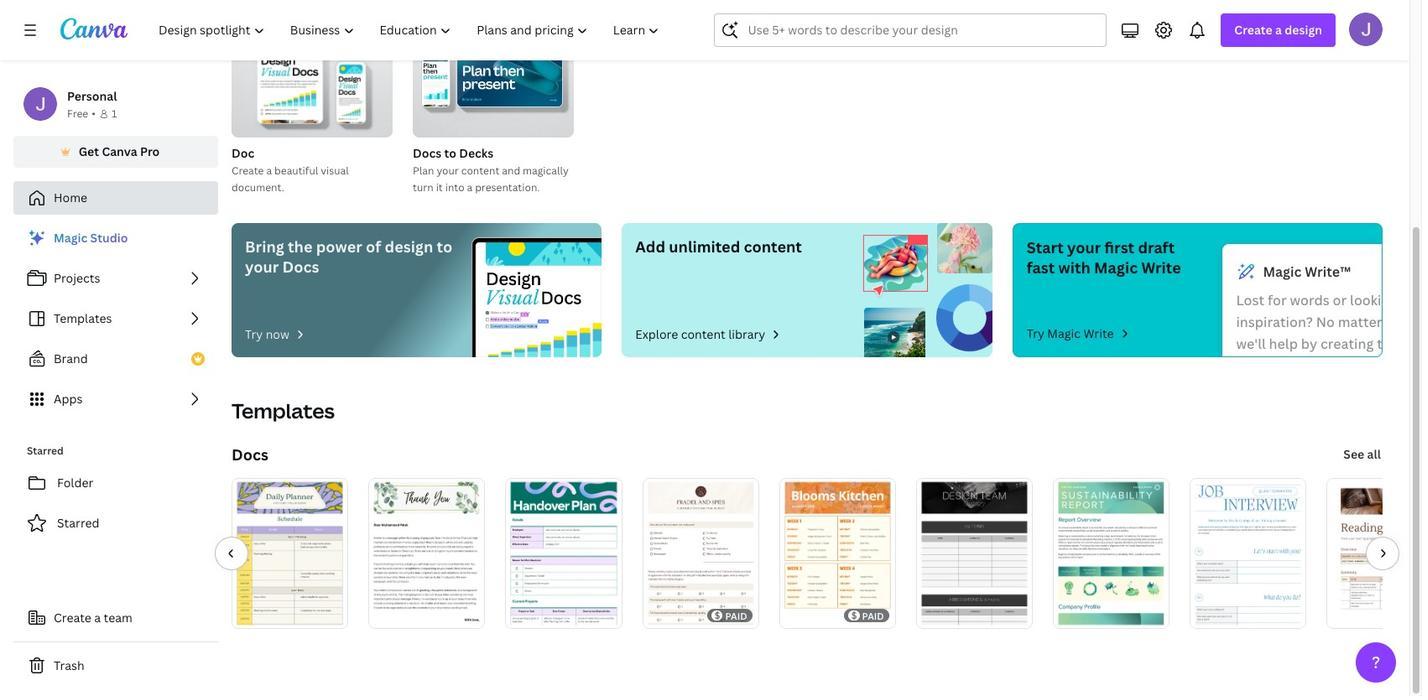 Task type: vqa. For each thing, say whether or not it's contained in the screenshot.
the a to the left
no



Task type: describe. For each thing, give the bounding box(es) containing it.
home
[[54, 190, 87, 206]]

the
[[288, 237, 313, 257]]

1 vertical spatial content
[[744, 237, 802, 257]]

magically
[[523, 164, 569, 178]]

plan
[[413, 164, 434, 178]]

templates inside list
[[54, 310, 112, 326]]

first
[[1105, 237, 1135, 258]]

1
[[111, 107, 117, 121]]

start
[[1027, 237, 1064, 258]]

into
[[445, 180, 464, 195]]

folder link
[[13, 467, 218, 500]]

design inside dropdown button
[[1285, 22, 1322, 38]]

see all
[[1344, 446, 1381, 462]]

with
[[1058, 258, 1091, 278]]

looking
[[1350, 291, 1397, 310]]

bring
[[245, 237, 284, 257]]

new
[[425, 23, 446, 36]]

docs for docs to decks plan your content and magically turn it into a presentation.
[[413, 145, 441, 161]]

words
[[1290, 291, 1330, 310]]

0 vertical spatial starred
[[27, 444, 64, 458]]

create a design
[[1235, 22, 1322, 38]]

create a team
[[54, 610, 132, 626]]

1 for from the left
[[1268, 291, 1287, 310]]

get canva pro button
[[13, 136, 218, 168]]

1 vertical spatial write
[[1084, 326, 1114, 341]]

content inside "docs to decks plan your content and magically turn it into a presentation."
[[461, 164, 499, 178]]

apps link
[[13, 383, 218, 416]]

or
[[1333, 291, 1347, 310]]

unlimited
[[669, 237, 740, 257]]

fast
[[1027, 258, 1055, 278]]

docs for docs
[[232, 445, 268, 465]]

write™
[[1305, 263, 1351, 281]]

canva
[[102, 143, 137, 159]]

Search search field
[[748, 14, 1073, 46]]

1 horizontal spatial content
[[681, 326, 726, 342]]

explore content library
[[635, 326, 765, 342]]

a inside doc create a beautiful visual document.
[[266, 164, 272, 178]]

projects
[[54, 270, 100, 286]]

design inside bring the power of design to your docs
[[385, 237, 433, 257]]

a inside dropdown button
[[1275, 22, 1282, 38]]

team
[[104, 610, 132, 626]]

start your first draft fast with magic write
[[1027, 237, 1181, 278]]

folder
[[57, 475, 93, 491]]

create a team button
[[13, 602, 218, 635]]

projects link
[[13, 262, 218, 295]]

to inside bring the power of design to your docs
[[437, 237, 452, 257]]

trash
[[54, 658, 84, 674]]

magic studio
[[54, 230, 128, 246]]

a inside button
[[94, 610, 101, 626]]

list containing magic studio
[[13, 222, 218, 416]]

try for bring the power of design to your docs
[[245, 326, 263, 342]]

magic up words
[[1263, 263, 1302, 281]]

magic write™
[[1263, 263, 1351, 281]]

lost
[[1236, 291, 1265, 310]]

2 for from the left
[[1401, 291, 1420, 310]]

brand link
[[13, 342, 218, 376]]

trash link
[[13, 649, 218, 683]]

templates link
[[13, 302, 218, 336]]

docs to decks group
[[413, 17, 574, 196]]

studio
[[90, 230, 128, 246]]

1 horizontal spatial templates
[[232, 397, 335, 425]]

power
[[316, 237, 362, 257]]

brand
[[54, 351, 88, 367]]

doc create a beautiful visual document.
[[232, 145, 349, 195]]

starred inside button
[[57, 515, 100, 531]]

write inside start your first draft fast with magic write
[[1141, 258, 1181, 278]]

get canva pro
[[79, 143, 160, 159]]

see
[[1344, 446, 1364, 462]]



Task type: locate. For each thing, give the bounding box(es) containing it.
doc group
[[232, 17, 393, 196]]

your up into
[[437, 164, 459, 178]]

2 vertical spatial content
[[681, 326, 726, 342]]

your
[[437, 164, 459, 178], [1067, 237, 1101, 258], [245, 257, 279, 277]]

1 horizontal spatial docs
[[282, 257, 319, 277]]

magic left studio
[[54, 230, 88, 246]]

2 vertical spatial create
[[54, 610, 91, 626]]

0 horizontal spatial try
[[245, 326, 263, 342]]

1 horizontal spatial design
[[1285, 22, 1322, 38]]

lost for words or looking for 
[[1236, 291, 1422, 484]]

write right first
[[1141, 258, 1181, 278]]

paid
[[725, 610, 747, 622], [862, 610, 884, 622]]

to inside "docs to decks plan your content and magically turn it into a presentation."
[[444, 145, 456, 161]]

1 horizontal spatial create
[[232, 164, 264, 178]]

0 horizontal spatial your
[[245, 257, 279, 277]]

1 horizontal spatial try
[[1027, 326, 1045, 341]]

content right "unlimited"
[[744, 237, 802, 257]]

0 horizontal spatial create
[[54, 610, 91, 626]]

your inside bring the power of design to your docs
[[245, 257, 279, 277]]

0 horizontal spatial design
[[385, 237, 433, 257]]

1 horizontal spatial write
[[1141, 258, 1181, 278]]

your inside start your first draft fast with magic write
[[1067, 237, 1101, 258]]

2 horizontal spatial your
[[1067, 237, 1101, 258]]

document.
[[232, 180, 284, 195]]

personal
[[67, 88, 117, 104]]

1 vertical spatial create
[[232, 164, 264, 178]]

write
[[1141, 258, 1181, 278], [1084, 326, 1114, 341]]

design left the jacob simon icon on the right
[[1285, 22, 1322, 38]]

0 vertical spatial templates
[[54, 310, 112, 326]]

content down the decks
[[461, 164, 499, 178]]

1 vertical spatial docs
[[282, 257, 319, 277]]

create inside doc create a beautiful visual document.
[[232, 164, 264, 178]]

create
[[1235, 22, 1273, 38], [232, 164, 264, 178], [54, 610, 91, 626]]

free
[[67, 107, 88, 121]]

magic down with
[[1047, 326, 1081, 341]]

starred up folder
[[27, 444, 64, 458]]

group
[[232, 17, 393, 138]]

create inside button
[[54, 610, 91, 626]]

get
[[79, 143, 99, 159]]

2 horizontal spatial docs
[[413, 145, 441, 161]]

0 vertical spatial docs
[[413, 145, 441, 161]]

content left "library"
[[681, 326, 726, 342]]

to left the decks
[[444, 145, 456, 161]]

your inside "docs to decks plan your content and magically turn it into a presentation."
[[437, 164, 459, 178]]

0 horizontal spatial templates
[[54, 310, 112, 326]]

2 paid from the left
[[862, 610, 884, 622]]

content
[[461, 164, 499, 178], [744, 237, 802, 257], [681, 326, 726, 342]]

0 horizontal spatial docs
[[232, 445, 268, 465]]

magic right with
[[1094, 258, 1138, 278]]

docs
[[413, 145, 441, 161], [282, 257, 319, 277], [232, 445, 268, 465]]

a
[[1275, 22, 1282, 38], [266, 164, 272, 178], [467, 180, 473, 195], [94, 610, 101, 626]]

0 horizontal spatial content
[[461, 164, 499, 178]]

try left the "now"
[[245, 326, 263, 342]]

2 horizontal spatial content
[[744, 237, 802, 257]]

magic
[[54, 230, 88, 246], [1094, 258, 1138, 278], [1263, 263, 1302, 281], [1047, 326, 1081, 341]]

2 vertical spatial docs
[[232, 445, 268, 465]]

1 vertical spatial starred
[[57, 515, 100, 531]]

0 vertical spatial write
[[1141, 258, 1181, 278]]

your left the
[[245, 257, 279, 277]]

docs to decks plan your content and magically turn it into a presentation.
[[413, 145, 569, 195]]

•
[[92, 107, 96, 121]]

try now
[[245, 326, 289, 342]]

explore
[[635, 326, 678, 342]]

write down with
[[1084, 326, 1114, 341]]

library
[[728, 326, 765, 342]]

0 vertical spatial content
[[461, 164, 499, 178]]

0 vertical spatial design
[[1285, 22, 1322, 38]]

try down fast
[[1027, 326, 1045, 341]]

design right of
[[385, 237, 433, 257]]

visual
[[321, 164, 349, 178]]

to
[[444, 145, 456, 161], [437, 237, 452, 257]]

list
[[13, 222, 218, 416]]

templates up docs link on the bottom left of page
[[232, 397, 335, 425]]

1 horizontal spatial paid
[[862, 610, 884, 622]]

starred down folder
[[57, 515, 100, 531]]

try for start your first draft fast with magic write
[[1027, 326, 1045, 341]]

beautiful
[[274, 164, 318, 178]]

doc
[[232, 145, 254, 161]]

for right looking
[[1401, 291, 1420, 310]]

all
[[1367, 446, 1381, 462]]

create inside dropdown button
[[1235, 22, 1273, 38]]

design
[[1285, 22, 1322, 38], [385, 237, 433, 257]]

presentation.
[[475, 180, 540, 195]]

decks
[[459, 145, 494, 161]]

now
[[266, 326, 289, 342]]

2 horizontal spatial create
[[1235, 22, 1273, 38]]

1 vertical spatial design
[[385, 237, 433, 257]]

0 horizontal spatial for
[[1268, 291, 1287, 310]]

templates
[[54, 310, 112, 326], [232, 397, 335, 425]]

draft
[[1138, 237, 1175, 258]]

jacob simon image
[[1349, 13, 1383, 46]]

to down 'it'
[[437, 237, 452, 257]]

pro
[[140, 143, 160, 159]]

apps
[[54, 391, 83, 407]]

docs link
[[232, 445, 268, 465]]

1 horizontal spatial your
[[437, 164, 459, 178]]

templates down "projects"
[[54, 310, 112, 326]]

magic inside start your first draft fast with magic write
[[1094, 258, 1138, 278]]

1 paid from the left
[[725, 610, 747, 622]]

try magic write
[[1027, 326, 1114, 341]]

for
[[1268, 291, 1287, 310], [1401, 291, 1420, 310]]

try
[[1027, 326, 1045, 341], [245, 326, 263, 342]]

for right lost
[[1268, 291, 1287, 310]]

add unlimited content
[[635, 237, 802, 257]]

add
[[635, 237, 665, 257]]

0 horizontal spatial paid
[[725, 610, 747, 622]]

your left first
[[1067, 237, 1101, 258]]

of
[[366, 237, 381, 257]]

create for create a design
[[1235, 22, 1273, 38]]

create for create a team
[[54, 610, 91, 626]]

free •
[[67, 107, 96, 121]]

1 vertical spatial templates
[[232, 397, 335, 425]]

0 vertical spatial to
[[444, 145, 456, 161]]

None search field
[[714, 13, 1107, 47]]

starred button
[[13, 507, 218, 540]]

docs inside bring the power of design to your docs
[[282, 257, 319, 277]]

it
[[436, 180, 443, 195]]

0 horizontal spatial write
[[1084, 326, 1114, 341]]

1 horizontal spatial for
[[1401, 291, 1420, 310]]

docs inside "docs to decks plan your content and magically turn it into a presentation."
[[413, 145, 441, 161]]

see all link
[[1342, 438, 1383, 472]]

a inside "docs to decks plan your content and magically turn it into a presentation."
[[467, 180, 473, 195]]

top level navigation element
[[148, 13, 674, 47]]

0 vertical spatial create
[[1235, 22, 1273, 38]]

starred link
[[13, 507, 218, 540]]

starred
[[27, 444, 64, 458], [57, 515, 100, 531]]

create a design button
[[1221, 13, 1336, 47]]

turn
[[413, 180, 434, 195]]

home link
[[13, 181, 218, 215]]

folder button
[[13, 467, 218, 500]]

bring the power of design to your docs
[[245, 237, 452, 277]]

magic studio link
[[13, 222, 218, 255]]

1 vertical spatial to
[[437, 237, 452, 257]]

and
[[502, 164, 520, 178]]



